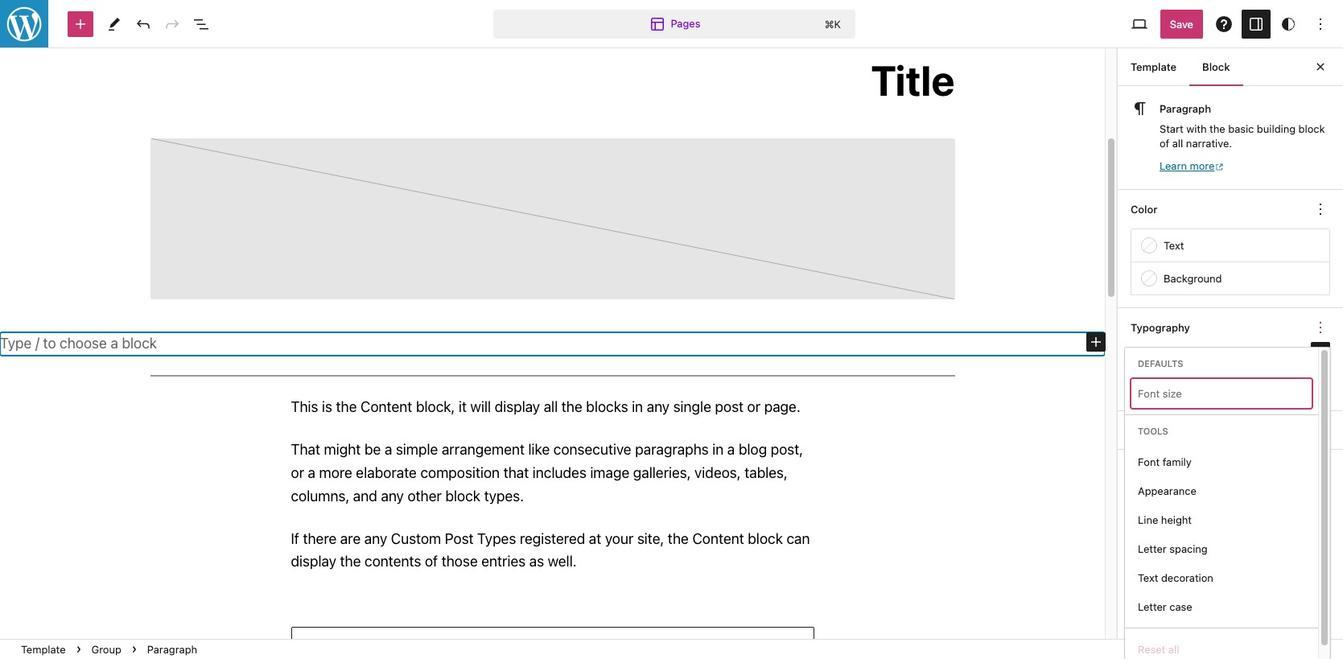 Task type: locate. For each thing, give the bounding box(es) containing it.
more
[[1190, 160, 1215, 173]]

0 horizontal spatial paragraph
[[147, 643, 197, 656]]

None number field
[[1131, 366, 1195, 398]]

editor top bar region
[[0, 0, 1343, 48]]

0 horizontal spatial text
[[1138, 571, 1159, 584]]

0 vertical spatial letter
[[1138, 542, 1167, 555]]

letter for letter case
[[1138, 600, 1167, 613]]

1 vertical spatial all
[[1169, 643, 1180, 656]]

reset all button
[[1132, 635, 1312, 659]]

template
[[1131, 60, 1177, 73], [21, 643, 66, 656]]

custom
[[1154, 348, 1193, 358]]

list view image
[[192, 14, 211, 33]]

2 letter from the top
[[1138, 600, 1167, 613]]

learn more
[[1160, 160, 1215, 173]]

1 vertical spatial font
[[1138, 455, 1160, 468]]

2 font from the top
[[1138, 455, 1160, 468]]

letter case
[[1138, 600, 1193, 613]]

letter
[[1138, 542, 1167, 555], [1138, 600, 1167, 613]]

learn
[[1160, 160, 1187, 173]]

all
[[1173, 137, 1184, 150], [1169, 643, 1180, 656]]

paragraph inside block breadcrumb list
[[147, 643, 197, 656]]

1 horizontal spatial template
[[1131, 60, 1177, 73]]

1 letter from the top
[[1138, 542, 1167, 555]]

template inside block breadcrumb list
[[21, 643, 66, 656]]

color
[[1131, 202, 1158, 215]]

toggle block inserter image
[[71, 14, 90, 33]]

all inside start with the basic building block of all narrative.
[[1173, 137, 1184, 150]]

typography
[[1131, 321, 1190, 334]]

narrative.
[[1186, 137, 1232, 150]]

background
[[1164, 272, 1222, 285]]

options image
[[1311, 14, 1331, 33]]

letter left case
[[1138, 600, 1167, 613]]

font inside tools "group"
[[1138, 455, 1160, 468]]

letter inside button
[[1138, 600, 1167, 613]]

text up background
[[1164, 239, 1184, 252]]

1 vertical spatial template
[[21, 643, 66, 656]]

color options image
[[1311, 199, 1331, 219]]

text up letter case
[[1138, 571, 1159, 584]]

text
[[1164, 239, 1184, 252], [1138, 571, 1159, 584]]

font
[[1138, 387, 1160, 400], [1138, 455, 1160, 468]]

font for font size
[[1138, 387, 1160, 400]]

0 vertical spatial font
[[1138, 387, 1160, 400]]

1 horizontal spatial template button
[[1118, 47, 1190, 86]]

text inside button
[[1138, 571, 1159, 584]]

1 vertical spatial paragraph
[[147, 643, 197, 656]]

1 vertical spatial letter
[[1138, 600, 1167, 613]]

letter inside "button"
[[1138, 542, 1167, 555]]

1 vertical spatial text
[[1138, 571, 1159, 584]]

all right 'of'
[[1173, 137, 1184, 150]]

1 horizontal spatial paragraph
[[1160, 102, 1211, 115]]

start
[[1160, 122, 1184, 135]]

group
[[91, 643, 121, 656]]

group button
[[85, 640, 128, 659]]

template button left group button in the left of the page
[[14, 640, 72, 659]]

appearance button
[[1132, 476, 1312, 505]]

font for font family
[[1138, 455, 1160, 468]]

letter down line
[[1138, 542, 1167, 555]]

line height button
[[1132, 505, 1312, 534]]

font inside defaults group
[[1138, 387, 1160, 400]]

paragraph right group
[[147, 643, 197, 656]]

template down view image
[[1131, 60, 1177, 73]]

template button
[[1118, 47, 1190, 86], [14, 640, 72, 659]]

1 horizontal spatial text
[[1164, 239, 1184, 252]]

1 font from the top
[[1138, 387, 1160, 400]]

case
[[1170, 600, 1193, 613]]

advanced button
[[1118, 450, 1343, 488]]

text for text decoration
[[1138, 571, 1159, 584]]

0 vertical spatial text
[[1164, 239, 1184, 252]]

0 vertical spatial all
[[1173, 137, 1184, 150]]

template for rightmost template button
[[1131, 60, 1177, 73]]

paragraph
[[1160, 102, 1211, 115], [147, 643, 197, 656]]

paragraph up with
[[1160, 102, 1211, 115]]

0 horizontal spatial template
[[21, 643, 66, 656]]

site icon image
[[0, 0, 50, 50]]

0 vertical spatial template button
[[1118, 47, 1190, 86]]

all right 'reset'
[[1169, 643, 1180, 656]]

reset all group
[[1132, 635, 1312, 659]]

template button down view image
[[1118, 47, 1190, 86]]

tools image
[[105, 14, 124, 33]]

undo image
[[134, 14, 153, 33]]

text decoration button
[[1132, 563, 1312, 592]]

0 vertical spatial template
[[1131, 60, 1177, 73]]

template left group button in the left of the page
[[21, 643, 66, 656]]

use size preset image
[[1311, 342, 1331, 361]]

text inside dropdown button
[[1164, 239, 1184, 252]]

font left 'size'
[[1138, 387, 1160, 400]]

letter case button
[[1132, 592, 1312, 621]]

font left family
[[1138, 455, 1160, 468]]

letter spacing
[[1138, 542, 1208, 555]]

typography options image
[[1311, 318, 1331, 337]]

1 vertical spatial template button
[[14, 640, 72, 659]]



Task type: vqa. For each thing, say whether or not it's contained in the screenshot.
with
yes



Task type: describe. For each thing, give the bounding box(es) containing it.
tools group
[[1132, 447, 1312, 621]]

height
[[1161, 513, 1192, 526]]

size
[[1131, 348, 1151, 358]]

size
[[1163, 387, 1182, 400]]

size custom
[[1131, 348, 1193, 358]]

help image
[[1215, 14, 1234, 33]]

styles image
[[1279, 14, 1298, 33]]

appearance
[[1138, 484, 1197, 497]]

typography options menu
[[1125, 348, 1318, 659]]

block breadcrumb list
[[0, 640, 218, 659]]

size custom element
[[1131, 347, 1193, 359]]

block
[[1203, 60, 1230, 73]]

letter spacing button
[[1132, 534, 1312, 563]]

dimensions
[[1131, 424, 1189, 437]]

redo image
[[163, 14, 182, 33]]

text for text
[[1164, 239, 1184, 252]]

with
[[1187, 122, 1207, 135]]

font family
[[1138, 455, 1192, 468]]

background button
[[1132, 262, 1330, 294]]

of
[[1160, 137, 1170, 150]]

close settings image
[[1311, 57, 1331, 76]]

font size
[[1138, 387, 1182, 400]]

defaults group
[[1132, 379, 1312, 408]]

reset all
[[1138, 643, 1180, 656]]

font size button
[[1132, 379, 1312, 408]]

basic
[[1229, 122, 1254, 135]]

save button
[[1161, 9, 1203, 38]]

advanced
[[1131, 462, 1180, 475]]

reset
[[1138, 643, 1166, 656]]

⌘k
[[825, 17, 841, 30]]

text button
[[1132, 229, 1330, 261]]

decoration
[[1161, 571, 1214, 584]]

line height
[[1138, 513, 1192, 526]]

add block image
[[1087, 332, 1106, 352]]

spacing
[[1170, 542, 1208, 555]]

block
[[1299, 122, 1325, 135]]

view image
[[1130, 14, 1149, 33]]

pages
[[671, 17, 701, 30]]

font family button
[[1132, 447, 1312, 476]]

learn more link
[[1160, 159, 1225, 174]]

save
[[1170, 17, 1194, 30]]

0 vertical spatial paragraph
[[1160, 102, 1211, 115]]

defaults
[[1138, 358, 1184, 369]]

0 horizontal spatial template button
[[14, 640, 72, 659]]

letter for letter spacing
[[1138, 542, 1167, 555]]

tools
[[1138, 426, 1169, 437]]

all inside button
[[1169, 643, 1180, 656]]

the
[[1210, 122, 1226, 135]]

block button
[[1190, 47, 1243, 86]]

start with the basic building block of all narrative.
[[1160, 122, 1325, 150]]

template for the leftmost template button
[[21, 643, 66, 656]]

settings image
[[1247, 14, 1266, 33]]

line
[[1138, 513, 1159, 526]]

building
[[1257, 122, 1296, 135]]

family
[[1163, 455, 1192, 468]]

text decoration
[[1138, 571, 1214, 584]]



